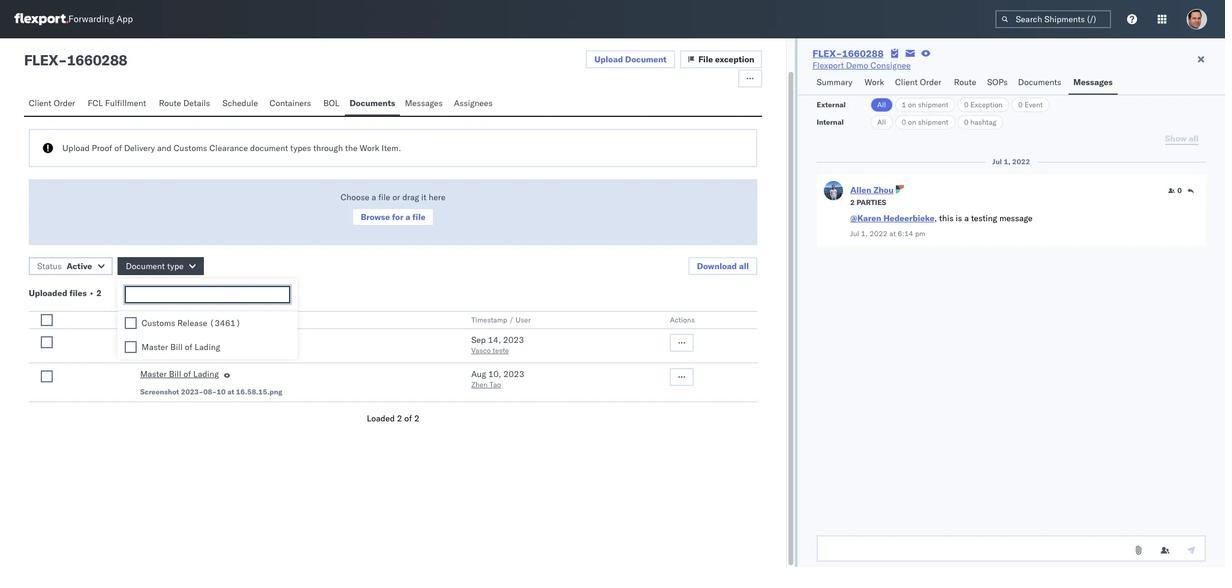 Task type: describe. For each thing, give the bounding box(es) containing it.
fulfillment
[[105, 98, 146, 109]]

2023- inside customs release (3461) screenshot 2023-09-13 at 9.11.30 am.png
[[181, 349, 203, 358]]

2 screenshot from the top
[[140, 388, 179, 397]]

10,
[[488, 369, 501, 380]]

vasco
[[471, 346, 491, 355]]

download all
[[697, 261, 749, 272]]

summary
[[817, 77, 853, 88]]

13
[[217, 349, 226, 358]]

schedule
[[223, 98, 258, 109]]

/ inside button
[[509, 316, 514, 325]]

9.11.30
[[236, 349, 263, 358]]

forwarding app link
[[14, 13, 133, 25]]

through
[[313, 143, 343, 154]]

2 parties
[[851, 198, 887, 207]]

timestamp
[[471, 316, 508, 325]]

here
[[429, 192, 446, 203]]

0 vertical spatial bill
[[170, 342, 183, 353]]

sep
[[471, 335, 486, 346]]

∙
[[89, 288, 94, 299]]

choose
[[341, 192, 370, 203]]

document inside "button"
[[625, 54, 667, 65]]

customs release (3461) link
[[140, 334, 239, 349]]

event
[[1025, 100, 1043, 109]]

all for 1
[[878, 100, 886, 109]]

document for document type / filename
[[140, 316, 176, 325]]

documents for documents button to the left
[[350, 98, 395, 109]]

on for 1
[[908, 100, 917, 109]]

09-
[[203, 349, 217, 358]]

document for document type
[[126, 261, 165, 272]]

0 event
[[1019, 100, 1043, 109]]

of right 'loaded'
[[405, 413, 412, 424]]

Search Shipments (/) text field
[[996, 10, 1112, 28]]

clearance
[[210, 143, 248, 154]]

0 horizontal spatial 1660288
[[67, 51, 127, 69]]

testing
[[971, 213, 998, 224]]

0 for 0 hashtag
[[964, 118, 969, 127]]

10
[[217, 388, 226, 397]]

of right proof
[[114, 143, 122, 154]]

0 hashtag
[[964, 118, 997, 127]]

screenshot inside customs release (3461) screenshot 2023-09-13 at 9.11.30 am.png
[[140, 349, 179, 358]]

fcl fulfillment button
[[83, 92, 154, 116]]

shipment for 0 on shipment
[[918, 118, 949, 127]]

0 vertical spatial customs
[[174, 143, 207, 154]]

tao
[[490, 380, 501, 389]]

allen
[[851, 185, 872, 196]]

jul 1, 2022
[[993, 157, 1031, 166]]

message
[[1000, 213, 1033, 224]]

status active
[[37, 261, 92, 272]]

demo
[[846, 60, 869, 71]]

teste
[[493, 346, 509, 355]]

zhou
[[874, 185, 894, 196]]

the
[[345, 143, 358, 154]]

all for 0
[[878, 118, 886, 127]]

1 vertical spatial lading
[[193, 369, 219, 380]]

0 exception
[[964, 100, 1003, 109]]

2 vertical spatial at
[[227, 388, 234, 397]]

client order for right client order button
[[895, 77, 942, 88]]

loaded
[[367, 413, 395, 424]]

1, inside @karen hedeerbieke , this is a testing message jul 1, 2022 at 6:14 pm
[[861, 229, 868, 238]]

16.58.15.png
[[236, 388, 283, 397]]

for
[[392, 212, 404, 223]]

route details button
[[154, 92, 218, 116]]

active
[[67, 261, 92, 272]]

allen zhou
[[851, 185, 894, 196]]

2 parties button
[[851, 197, 887, 208]]

client for right client order button
[[895, 77, 918, 88]]

or
[[393, 192, 400, 203]]

0 vertical spatial lading
[[195, 342, 220, 353]]

bol
[[323, 98, 340, 109]]

upload proof of delivery and customs clearance document types through the work item.
[[62, 143, 401, 154]]

1 vertical spatial bill
[[169, 369, 181, 380]]

timestamp / user
[[471, 316, 531, 325]]

item.
[[382, 143, 401, 154]]

customs release (3461)
[[142, 318, 241, 329]]

customs for customs release (3461) screenshot 2023-09-13 at 9.11.30 am.png
[[140, 335, 174, 346]]

actions
[[670, 316, 695, 325]]

document type
[[126, 261, 184, 272]]

0 for 0 event
[[1019, 100, 1023, 109]]

work inside "button"
[[865, 77, 885, 88]]

flex - 1660288
[[24, 51, 127, 69]]

shipment for 1 on shipment
[[918, 100, 949, 109]]

hedeerbieke
[[884, 213, 935, 224]]

master bill of lading link
[[140, 368, 219, 383]]

zhen
[[471, 380, 488, 389]]

choose a file or drag it here
[[341, 192, 446, 203]]

parties
[[857, 198, 887, 207]]

@karen
[[851, 213, 882, 224]]

uploaded files ∙ 2
[[29, 288, 102, 299]]

0 vertical spatial master
[[142, 342, 168, 353]]

list box containing customs release (3461)
[[118, 311, 298, 359]]

file
[[699, 54, 713, 65]]

browse for a file button
[[352, 208, 434, 226]]

0 for 0
[[1178, 186, 1182, 195]]

0 vertical spatial master bill of lading
[[142, 342, 220, 353]]

1 horizontal spatial client order button
[[891, 71, 950, 95]]

screenshot 2023-08-10 at 16.58.15.png
[[140, 388, 283, 397]]

pm
[[916, 229, 926, 238]]

assignees button
[[449, 92, 500, 116]]

1 vertical spatial master bill of lading
[[140, 369, 219, 380]]

forwarding app
[[68, 13, 133, 25]]

1 horizontal spatial jul
[[993, 157, 1002, 166]]

at inside customs release (3461) screenshot 2023-09-13 at 9.11.30 am.png
[[227, 349, 234, 358]]

files
[[69, 288, 87, 299]]

forwarding
[[68, 13, 114, 25]]



Task type: vqa. For each thing, say whether or not it's contained in the screenshot.
the topmost 'Original'
no



Task type: locate. For each thing, give the bounding box(es) containing it.
a inside 'button'
[[406, 212, 411, 223]]

work
[[865, 77, 885, 88], [360, 143, 380, 154]]

0 horizontal spatial 1,
[[861, 229, 868, 238]]

0 on shipment
[[902, 118, 949, 127]]

0 vertical spatial route
[[954, 77, 977, 88]]

0 vertical spatial messages
[[1074, 77, 1113, 88]]

jul down hashtag
[[993, 157, 1002, 166]]

document type button
[[117, 257, 204, 275]]

type
[[167, 261, 184, 272]]

/ left 'user'
[[509, 316, 514, 325]]

route
[[954, 77, 977, 88], [159, 98, 181, 109]]

on down 1 on shipment
[[908, 118, 917, 127]]

release for customs release (3461) screenshot 2023-09-13 at 9.11.30 am.png
[[176, 335, 206, 346]]

release inside customs release (3461) screenshot 2023-09-13 at 9.11.30 am.png
[[176, 335, 206, 346]]

a inside @karen hedeerbieke , this is a testing message jul 1, 2022 at 6:14 pm
[[965, 213, 969, 224]]

1 2023- from the top
[[181, 349, 203, 358]]

0 horizontal spatial client order button
[[24, 92, 83, 116]]

0 horizontal spatial work
[[360, 143, 380, 154]]

release down the customs release (3461)
[[176, 335, 206, 346]]

file inside browse for a file 'button'
[[413, 212, 426, 223]]

0 horizontal spatial order
[[54, 98, 75, 109]]

lading down the filename on the bottom left of page
[[195, 342, 220, 353]]

sops button
[[983, 71, 1014, 95]]

2 2023- from the top
[[181, 388, 203, 397]]

2 2023 from the top
[[504, 369, 525, 380]]

customs
[[174, 143, 207, 154], [142, 318, 175, 329], [140, 335, 174, 346]]

client order button left the fcl at the left top of page
[[24, 92, 83, 116]]

1 horizontal spatial route
[[954, 77, 977, 88]]

client down flex in the top left of the page
[[29, 98, 51, 109]]

documents button right bol at top
[[345, 92, 400, 116]]

release
[[177, 318, 207, 329], [176, 335, 206, 346]]

1 horizontal spatial 1660288
[[842, 47, 884, 59]]

hashtag
[[971, 118, 997, 127]]

at right 13
[[227, 349, 234, 358]]

master bill of lading down customs release (3461) link on the left
[[140, 369, 219, 380]]

1660288 up flexport demo consignee
[[842, 47, 884, 59]]

all down work "button"
[[878, 118, 886, 127]]

release up customs release (3461) link on the left
[[177, 318, 207, 329]]

flexport. image
[[14, 13, 68, 25]]

1 vertical spatial file
[[413, 212, 426, 223]]

file exception
[[699, 54, 755, 65]]

flex-
[[813, 47, 842, 59]]

release for customs release (3461)
[[177, 318, 207, 329]]

2022
[[1013, 157, 1031, 166], [870, 229, 888, 238]]

0 vertical spatial screenshot
[[140, 349, 179, 358]]

0 vertical spatial jul
[[993, 157, 1002, 166]]

0 button
[[1169, 186, 1182, 196]]

2023 inside sep 14, 2023 vasco teste
[[503, 335, 524, 346]]

2023-
[[181, 349, 203, 358], [181, 388, 203, 397]]

0 vertical spatial all button
[[871, 98, 893, 112]]

client order for leftmost client order button
[[29, 98, 75, 109]]

1, up message
[[1004, 157, 1011, 166]]

bill down customs release (3461) link on the left
[[169, 369, 181, 380]]

order up 1 on shipment
[[920, 77, 942, 88]]

order for right client order button
[[920, 77, 942, 88]]

type
[[177, 316, 194, 325]]

0 horizontal spatial jul
[[851, 229, 860, 238]]

(3461)
[[210, 318, 241, 329], [208, 335, 239, 346]]

fcl fulfillment
[[88, 98, 146, 109]]

1 vertical spatial at
[[227, 349, 234, 358]]

client order left the fcl at the left top of page
[[29, 98, 75, 109]]

/ inside button
[[196, 316, 200, 325]]

proof
[[92, 143, 112, 154]]

1 horizontal spatial client
[[895, 77, 918, 88]]

,
[[935, 213, 937, 224]]

(3461) up 13
[[208, 335, 239, 346]]

2023- up the "master bill of lading" link
[[181, 349, 203, 358]]

0 for 0 on shipment
[[902, 118, 907, 127]]

0 vertical spatial client
[[895, 77, 918, 88]]

-
[[58, 51, 67, 69]]

0 horizontal spatial 2022
[[870, 229, 888, 238]]

master bill of lading down the customs release (3461)
[[142, 342, 220, 353]]

0 horizontal spatial documents button
[[345, 92, 400, 116]]

1 vertical spatial 2023-
[[181, 388, 203, 397]]

6:14
[[898, 229, 914, 238]]

filename
[[202, 316, 233, 325]]

0 vertical spatial client order
[[895, 77, 942, 88]]

1 vertical spatial work
[[360, 143, 380, 154]]

1 horizontal spatial work
[[865, 77, 885, 88]]

0 vertical spatial file
[[378, 192, 390, 203]]

1
[[902, 100, 907, 109]]

0 vertical spatial shipment
[[918, 100, 949, 109]]

1 / from the left
[[196, 316, 200, 325]]

(3461) for customs release (3461)
[[210, 318, 241, 329]]

1 horizontal spatial order
[[920, 77, 942, 88]]

work button
[[860, 71, 891, 95]]

2 horizontal spatial a
[[965, 213, 969, 224]]

1 all from the top
[[878, 100, 886, 109]]

0 horizontal spatial client
[[29, 98, 51, 109]]

1 vertical spatial screenshot
[[140, 388, 179, 397]]

route for route details
[[159, 98, 181, 109]]

1 shipment from the top
[[918, 100, 949, 109]]

of left 09-
[[185, 342, 193, 353]]

1,
[[1004, 157, 1011, 166], [861, 229, 868, 238]]

loaded 2 of 2
[[367, 413, 420, 424]]

0 vertical spatial order
[[920, 77, 942, 88]]

1 all button from the top
[[871, 98, 893, 112]]

1 horizontal spatial upload
[[595, 54, 623, 65]]

0 vertical spatial upload
[[595, 54, 623, 65]]

1 vertical spatial 2023
[[504, 369, 525, 380]]

route details
[[159, 98, 210, 109]]

0 horizontal spatial messages button
[[400, 92, 449, 116]]

1 2023 from the top
[[503, 335, 524, 346]]

bol button
[[319, 92, 345, 116]]

details
[[183, 98, 210, 109]]

0 horizontal spatial file
[[378, 192, 390, 203]]

None checkbox
[[41, 337, 53, 349], [125, 341, 137, 353], [41, 337, 53, 349], [125, 341, 137, 353]]

0 for 0 exception
[[964, 100, 969, 109]]

client up 1
[[895, 77, 918, 88]]

0 horizontal spatial route
[[159, 98, 181, 109]]

1 vertical spatial customs
[[142, 318, 175, 329]]

all button for 1
[[871, 98, 893, 112]]

2
[[851, 198, 855, 207], [96, 288, 102, 299], [397, 413, 402, 424], [414, 413, 420, 424]]

1 screenshot from the top
[[140, 349, 179, 358]]

on right 1
[[908, 100, 917, 109]]

1 horizontal spatial 2022
[[1013, 157, 1031, 166]]

0 vertical spatial at
[[890, 229, 896, 238]]

jul inside @karen hedeerbieke , this is a testing message jul 1, 2022 at 6:14 pm
[[851, 229, 860, 238]]

1 on from the top
[[908, 100, 917, 109]]

documents for right documents button
[[1018, 77, 1062, 88]]

route up 0 exception
[[954, 77, 977, 88]]

master up the "master bill of lading" link
[[142, 342, 168, 353]]

exception
[[715, 54, 755, 65]]

route left details
[[159, 98, 181, 109]]

1 vertical spatial (3461)
[[208, 335, 239, 346]]

2022 up message
[[1013, 157, 1031, 166]]

1 vertical spatial upload
[[62, 143, 90, 154]]

1 vertical spatial all
[[878, 118, 886, 127]]

client order
[[895, 77, 942, 88], [29, 98, 75, 109]]

0 horizontal spatial /
[[196, 316, 200, 325]]

customs inside customs release (3461) screenshot 2023-09-13 at 9.11.30 am.png
[[140, 335, 174, 346]]

order for leftmost client order button
[[54, 98, 75, 109]]

documents up "event"
[[1018, 77, 1062, 88]]

bill
[[170, 342, 183, 353], [169, 369, 181, 380]]

upload document button
[[586, 50, 675, 68]]

documents right bol button
[[350, 98, 395, 109]]

2022 down @karen
[[870, 229, 888, 238]]

route for route
[[954, 77, 977, 88]]

at inside @karen hedeerbieke , this is a testing message jul 1, 2022 at 6:14 pm
[[890, 229, 896, 238]]

2023 for sep 14, 2023
[[503, 335, 524, 346]]

it
[[421, 192, 427, 203]]

/
[[196, 316, 200, 325], [509, 316, 514, 325]]

document type / filename
[[140, 316, 233, 325]]

lading up 08-
[[193, 369, 219, 380]]

None text field
[[129, 290, 289, 301]]

bill down the customs release (3461)
[[170, 342, 183, 353]]

1 horizontal spatial /
[[509, 316, 514, 325]]

screenshot up the "master bill of lading" link
[[140, 349, 179, 358]]

list box
[[118, 311, 298, 359]]

is
[[956, 213, 963, 224]]

0 vertical spatial release
[[177, 318, 207, 329]]

1 horizontal spatial documents button
[[1014, 71, 1069, 95]]

master down customs release (3461) link on the left
[[140, 369, 167, 380]]

1 vertical spatial jul
[[851, 229, 860, 238]]

1 horizontal spatial client order
[[895, 77, 942, 88]]

None text field
[[817, 536, 1206, 562]]

am.png
[[265, 349, 292, 358]]

1 vertical spatial release
[[176, 335, 206, 346]]

a right is
[[965, 213, 969, 224]]

work down flexport demo consignee
[[865, 77, 885, 88]]

upload for upload proof of delivery and customs clearance document types through the work item.
[[62, 143, 90, 154]]

internal
[[817, 118, 844, 127]]

1 horizontal spatial messages
[[1074, 77, 1113, 88]]

flexport
[[813, 60, 844, 71]]

1 vertical spatial on
[[908, 118, 917, 127]]

flex
[[24, 51, 58, 69]]

a right for
[[406, 212, 411, 223]]

2 on from the top
[[908, 118, 917, 127]]

download all button
[[689, 257, 758, 275]]

1 vertical spatial document
[[126, 261, 165, 272]]

upload for upload document
[[595, 54, 623, 65]]

at left 6:14
[[890, 229, 896, 238]]

file
[[378, 192, 390, 203], [413, 212, 426, 223]]

2 vertical spatial customs
[[140, 335, 174, 346]]

(3461) inside customs release (3461) screenshot 2023-09-13 at 9.11.30 am.png
[[208, 335, 239, 346]]

work right 'the'
[[360, 143, 380, 154]]

2 inside button
[[851, 198, 855, 207]]

all button left 1
[[871, 98, 893, 112]]

master bill of lading
[[142, 342, 220, 353], [140, 369, 219, 380]]

jul down @karen
[[851, 229, 860, 238]]

this
[[940, 213, 954, 224]]

1 vertical spatial client
[[29, 98, 51, 109]]

customs down 'document type / filename'
[[140, 335, 174, 346]]

0 vertical spatial documents
[[1018, 77, 1062, 88]]

documents button
[[1014, 71, 1069, 95], [345, 92, 400, 116]]

containers button
[[265, 92, 319, 116]]

order
[[920, 77, 942, 88], [54, 98, 75, 109]]

2023 for aug 10, 2023
[[504, 369, 525, 380]]

0 vertical spatial (3461)
[[210, 318, 241, 329]]

14,
[[488, 335, 501, 346]]

fcl
[[88, 98, 103, 109]]

1 on shipment
[[902, 100, 949, 109]]

client for leftmost client order button
[[29, 98, 51, 109]]

1 horizontal spatial messages button
[[1069, 71, 1118, 95]]

shipment
[[918, 100, 949, 109], [918, 118, 949, 127]]

file down it
[[413, 212, 426, 223]]

at right 10
[[227, 388, 234, 397]]

sep 14, 2023 vasco teste
[[471, 335, 524, 355]]

0 vertical spatial on
[[908, 100, 917, 109]]

2023 right 10,
[[504, 369, 525, 380]]

document
[[250, 143, 288, 154]]

documents
[[1018, 77, 1062, 88], [350, 98, 395, 109]]

1 vertical spatial messages
[[405, 98, 443, 109]]

0 vertical spatial all
[[878, 100, 886, 109]]

1 vertical spatial 1,
[[861, 229, 868, 238]]

documents button up "event"
[[1014, 71, 1069, 95]]

0 vertical spatial work
[[865, 77, 885, 88]]

aug 10, 2023 zhen tao
[[471, 369, 525, 389]]

2023 up teste
[[503, 335, 524, 346]]

containers
[[270, 98, 311, 109]]

1 vertical spatial order
[[54, 98, 75, 109]]

1660288
[[842, 47, 884, 59], [67, 51, 127, 69]]

of up screenshot 2023-08-10 at 16.58.15.png
[[184, 369, 191, 380]]

a right choose
[[372, 192, 376, 203]]

upload
[[595, 54, 623, 65], [62, 143, 90, 154]]

2022 inside @karen hedeerbieke , this is a testing message jul 1, 2022 at 6:14 pm
[[870, 229, 888, 238]]

route button
[[950, 71, 983, 95]]

customs for customs release (3461)
[[142, 318, 175, 329]]

status
[[37, 261, 62, 272]]

2023- down the "master bill of lading" link
[[181, 388, 203, 397]]

2 / from the left
[[509, 316, 514, 325]]

(3461) for customs release (3461) screenshot 2023-09-13 at 9.11.30 am.png
[[208, 335, 239, 346]]

1 vertical spatial route
[[159, 98, 181, 109]]

client order up 1 on shipment
[[895, 77, 942, 88]]

1, down @karen
[[861, 229, 868, 238]]

0 vertical spatial document
[[625, 54, 667, 65]]

sops
[[988, 77, 1008, 88]]

shipment down 1 on shipment
[[918, 118, 949, 127]]

2 shipment from the top
[[918, 118, 949, 127]]

2 all button from the top
[[871, 115, 893, 130]]

file left the or
[[378, 192, 390, 203]]

app
[[116, 13, 133, 25]]

0 horizontal spatial documents
[[350, 98, 395, 109]]

assignees
[[454, 98, 493, 109]]

all left 1
[[878, 100, 886, 109]]

1 vertical spatial shipment
[[918, 118, 949, 127]]

1 horizontal spatial file
[[413, 212, 426, 223]]

delivery
[[124, 143, 155, 154]]

0 vertical spatial 1,
[[1004, 157, 1011, 166]]

(3461) up customs release (3461) screenshot 2023-09-13 at 9.11.30 am.png
[[210, 318, 241, 329]]

0 horizontal spatial client order
[[29, 98, 75, 109]]

2 vertical spatial document
[[140, 316, 176, 325]]

download
[[697, 261, 737, 272]]

customs left type
[[142, 318, 175, 329]]

1 horizontal spatial 1,
[[1004, 157, 1011, 166]]

1660288 down forwarding app
[[67, 51, 127, 69]]

client order button up 1 on shipment
[[891, 71, 950, 95]]

drag
[[402, 192, 419, 203]]

2023 inside aug 10, 2023 zhen tao
[[504, 369, 525, 380]]

0 horizontal spatial upload
[[62, 143, 90, 154]]

2 all from the top
[[878, 118, 886, 127]]

1 horizontal spatial a
[[406, 212, 411, 223]]

0 horizontal spatial a
[[372, 192, 376, 203]]

0 vertical spatial 2023-
[[181, 349, 203, 358]]

1 vertical spatial client order
[[29, 98, 75, 109]]

customs right and
[[174, 143, 207, 154]]

all button down work "button"
[[871, 115, 893, 130]]

0 vertical spatial 2023
[[503, 335, 524, 346]]

1 vertical spatial master
[[140, 369, 167, 380]]

None checkbox
[[41, 314, 53, 326], [125, 317, 137, 329], [41, 371, 53, 383], [41, 314, 53, 326], [125, 317, 137, 329], [41, 371, 53, 383]]

consignee
[[871, 60, 911, 71]]

on for 0
[[908, 118, 917, 127]]

1 vertical spatial documents
[[350, 98, 395, 109]]

upload document
[[595, 54, 667, 65]]

1 vertical spatial all button
[[871, 115, 893, 130]]

0 vertical spatial 2022
[[1013, 157, 1031, 166]]

all button for 0
[[871, 115, 893, 130]]

exception
[[971, 100, 1003, 109]]

0 inside 'button'
[[1178, 186, 1182, 195]]

/ right type
[[196, 316, 200, 325]]

document type / filename button
[[138, 313, 447, 325]]

order left the fcl at the left top of page
[[54, 98, 75, 109]]

1 horizontal spatial documents
[[1018, 77, 1062, 88]]

browse
[[361, 212, 390, 223]]

0 horizontal spatial messages
[[405, 98, 443, 109]]

screenshot down the "master bill of lading" link
[[140, 388, 179, 397]]

1 vertical spatial 2022
[[870, 229, 888, 238]]

shipment up 0 on shipment
[[918, 100, 949, 109]]

upload inside "button"
[[595, 54, 623, 65]]



